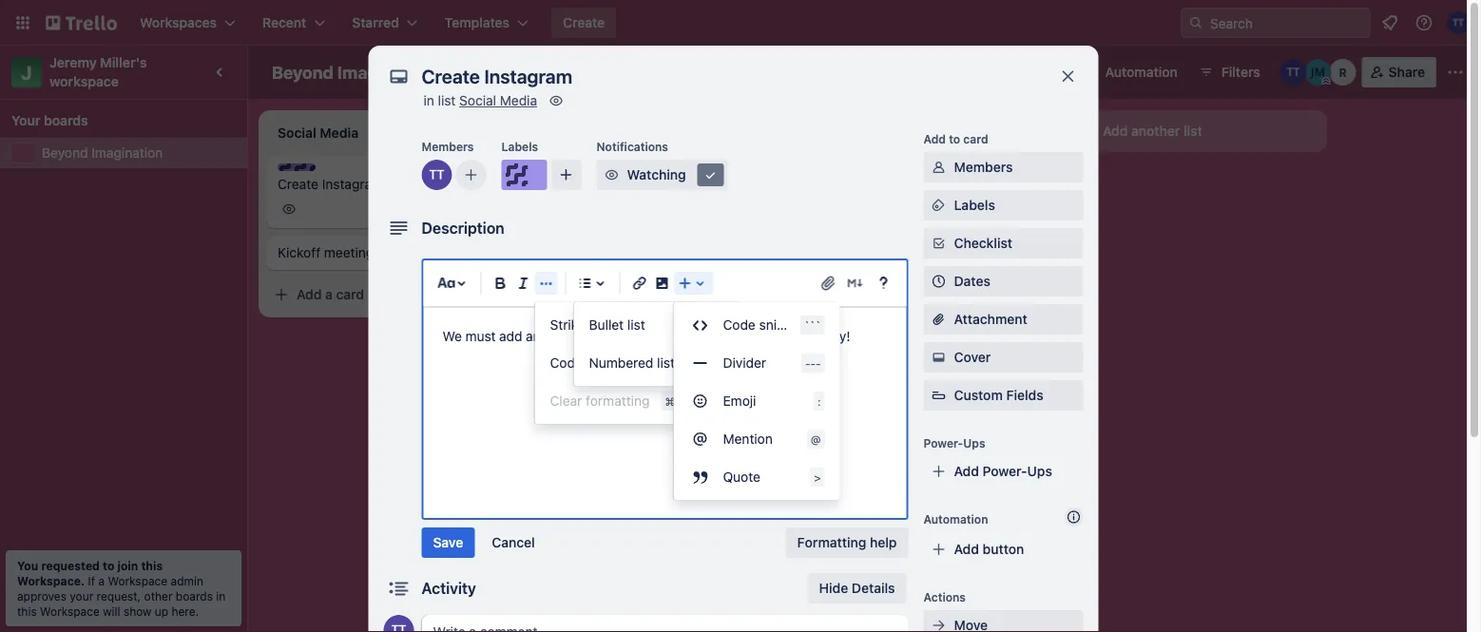 Task type: vqa. For each thing, say whether or not it's contained in the screenshot.
add button
yes



Task type: describe. For each thing, give the bounding box(es) containing it.
add button
[[954, 541, 1024, 557]]

lists image
[[574, 272, 597, 295]]

sm image inside "watching" button
[[701, 165, 720, 184]]

workspace visible
[[516, 64, 629, 80]]

strikethrough
[[550, 317, 633, 333]]

add button button
[[924, 534, 1083, 565]]

we
[[443, 328, 462, 344]]

group containing strikethrough
[[535, 306, 698, 420]]

1 vertical spatial power-
[[924, 436, 963, 450]]

social media link
[[459, 93, 537, 108]]

quote image
[[689, 466, 712, 489]]

approves
[[17, 589, 66, 603]]

workspace.
[[17, 574, 85, 588]]

2 vertical spatial ups
[[1027, 463, 1052, 479]]

1 vertical spatial imagination
[[92, 145, 163, 161]]

another inside add another list button
[[1131, 123, 1180, 139]]

numbered
[[589, 355, 653, 371]]

to inside text field
[[655, 328, 667, 344]]

share button
[[1362, 57, 1437, 87]]

in inside if a workspace admin approves your request, other boards in this workspace will show up here.
[[216, 589, 226, 603]]

add members to card image
[[463, 165, 479, 184]]

open information menu image
[[1415, 13, 1434, 32]]

```
[[804, 318, 821, 332]]

j
[[21, 61, 32, 83]]

thinking link
[[548, 175, 768, 194]]

media
[[500, 93, 537, 108]]

kickoff meeting link
[[278, 243, 498, 262]]

a for if
[[98, 574, 105, 588]]

sm image for checklist
[[929, 234, 948, 253]]

button
[[983, 541, 1024, 557]]

filters
[[1221, 64, 1260, 80]]

divider image
[[689, 352, 712, 375]]

divider
[[723, 355, 766, 371]]

credibility!
[[787, 328, 850, 344]]

request,
[[97, 589, 141, 603]]

0 horizontal spatial create from template… image
[[487, 287, 502, 302]]

hide details link
[[808, 573, 907, 604]]

1 vertical spatial power-ups
[[924, 436, 985, 450]]

card for add to card
[[963, 132, 988, 145]]

your
[[70, 589, 93, 603]]

a for add
[[325, 287, 333, 302]]

jeremy miller (jeremymiller198) image
[[1305, 59, 1332, 86]]

media
[[615, 328, 652, 344]]

code snippet image
[[689, 314, 712, 337]]

watching button
[[597, 160, 728, 190]]

we must add another social media to increase our youth credibility!
[[443, 328, 850, 344]]

bullet list
[[589, 317, 645, 333]]

dates
[[954, 273, 991, 289]]

filters button
[[1193, 57, 1266, 87]]

0 horizontal spatial color: purple, title: none image
[[278, 164, 316, 171]]

open help dialog image
[[872, 272, 895, 295]]

increase
[[671, 328, 722, 344]]

miller's
[[100, 55, 147, 70]]

power-ups inside button
[[994, 64, 1063, 80]]

bullet
[[589, 317, 624, 333]]

0 horizontal spatial terry turtle (terryturtle) image
[[384, 615, 414, 632]]

add for add another list
[[1103, 123, 1128, 139]]

custom
[[954, 387, 1003, 403]]

---
[[805, 357, 821, 370]]

mention image
[[689, 428, 712, 451]]

kickoff meeting
[[278, 245, 374, 260]]

code snippet ```
[[723, 317, 821, 333]]

0 vertical spatial terry turtle (terryturtle) image
[[422, 160, 452, 190]]

0 vertical spatial labels
[[502, 140, 538, 153]]

code for code
[[550, 355, 583, 371]]

code for code snippet ```
[[723, 317, 756, 333]]

view markdown image
[[846, 274, 865, 293]]

formatting
[[586, 393, 650, 409]]

description
[[422, 219, 505, 237]]

sm image down actions on the bottom of the page
[[929, 616, 948, 632]]

admin
[[171, 574, 203, 588]]

snippet
[[759, 317, 805, 333]]

add for add button
[[954, 541, 979, 557]]

sm image for labels
[[929, 196, 948, 215]]

beyond inside board name text box
[[272, 62, 333, 82]]

cancel
[[492, 535, 535, 550]]

menu inside editor toolbar toolbar
[[674, 306, 840, 496]]

create for create
[[563, 15, 605, 30]]

Main content area, start typing to enter text. text field
[[443, 325, 887, 348]]

attach and insert link image
[[819, 274, 838, 293]]

if a workspace admin approves your request, other boards in this workspace will show up here.
[[17, 574, 226, 618]]

add power-ups link
[[924, 456, 1083, 487]]

kickoff
[[278, 245, 321, 260]]

1 vertical spatial labels
[[954, 197, 995, 213]]

create button
[[551, 8, 616, 38]]

2 horizontal spatial terry turtle (terryturtle) image
[[1447, 11, 1470, 34]]

members link
[[924, 152, 1083, 183]]

emoji
[[723, 393, 756, 409]]

>
[[814, 471, 821, 484]]

automation button
[[1079, 57, 1189, 87]]

hide
[[819, 580, 848, 596]]

1 vertical spatial terry turtle (terryturtle) image
[[1280, 59, 1307, 86]]

join
[[117, 559, 138, 572]]

beyond imagination link
[[42, 144, 236, 163]]

to inside you requested to join this workspace.
[[103, 559, 114, 572]]

other
[[144, 589, 173, 603]]

another inside main content area, start typing to enter text. text field
[[526, 328, 573, 344]]

help
[[870, 535, 897, 550]]

formatting help link
[[786, 528, 908, 558]]

card for add a card
[[336, 287, 364, 302]]

mention
[[723, 431, 773, 447]]

add a card button
[[266, 280, 479, 310]]

add a card
[[297, 287, 364, 302]]

share
[[1389, 64, 1425, 80]]

⌘⇧s
[[650, 318, 679, 332]]

actions
[[924, 590, 966, 604]]

italic ⌘i image
[[512, 272, 535, 295]]

requested
[[41, 559, 100, 572]]

in list social media
[[424, 93, 537, 108]]

boards inside if a workspace admin approves your request, other boards in this workspace will show up here.
[[176, 589, 213, 603]]

:
[[818, 395, 821, 408]]

meeting
[[324, 245, 374, 260]]

must
[[466, 328, 496, 344]]

quote
[[723, 469, 761, 485]]

list for bullet list
[[627, 317, 645, 333]]

editor toolbar toolbar
[[431, 268, 899, 500]]

emoji image
[[689, 390, 712, 413]]

3 - from the left
[[816, 357, 821, 370]]

social
[[576, 328, 611, 344]]

list for numbered list
[[657, 355, 675, 371]]

power- inside add power-ups link
[[983, 463, 1027, 479]]



Task type: locate. For each thing, give the bounding box(es) containing it.
add down kickoff
[[297, 287, 322, 302]]

labels link
[[924, 190, 1083, 221]]

add for add to card
[[924, 132, 946, 145]]

None text field
[[412, 59, 1040, 93]]

a down kickoff meeting
[[325, 287, 333, 302]]

boards down admin
[[176, 589, 213, 603]]

1 vertical spatial members
[[954, 159, 1013, 175]]

formatting help
[[797, 535, 897, 550]]

list inside button
[[1184, 123, 1202, 139]]

you
[[17, 559, 38, 572]]

0 horizontal spatial this
[[17, 605, 37, 618]]

terry turtle (terryturtle) image right open information menu icon
[[1447, 11, 1470, 34]]

Board name text field
[[262, 57, 443, 87]]

link image
[[628, 272, 651, 295]]

1 vertical spatial automation
[[924, 512, 988, 526]]

sm image inside members link
[[929, 158, 948, 177]]

checklist
[[954, 235, 1013, 251]]

save
[[433, 535, 463, 550]]

⌘⇧7
[[694, 357, 721, 370]]

0 vertical spatial boards
[[44, 113, 88, 128]]

up
[[155, 605, 168, 618]]

primary element
[[0, 0, 1481, 46]]

2 horizontal spatial to
[[949, 132, 960, 145]]

1 horizontal spatial to
[[655, 328, 667, 344]]

0 vertical spatial beyond
[[272, 62, 333, 82]]

color: purple, title: none image left thinking
[[502, 160, 547, 190]]

1 horizontal spatial create from template… image
[[1027, 173, 1042, 188]]

0 vertical spatial imagination
[[337, 62, 434, 82]]

0 vertical spatial a
[[325, 287, 333, 302]]

boards right your
[[44, 113, 88, 128]]

1 vertical spatial beyond
[[42, 145, 88, 161]]

workspace
[[49, 74, 119, 89]]

terry turtle (terryturtle) image up 'bold ⌘b' image on the top left of page
[[479, 198, 502, 221]]

1 horizontal spatial in
[[424, 93, 434, 108]]

1 horizontal spatial members
[[954, 159, 1013, 175]]

0 vertical spatial create from template… image
[[1027, 173, 1042, 188]]

notifications
[[597, 140, 668, 153]]

workspace down your
[[40, 605, 100, 618]]

automation up add another list
[[1105, 64, 1178, 80]]

1 horizontal spatial labels
[[954, 197, 995, 213]]

members
[[422, 140, 474, 153], [954, 159, 1013, 175]]

more formatting image
[[535, 272, 558, 295]]

add left button
[[954, 541, 979, 557]]

0 horizontal spatial code
[[550, 355, 583, 371]]

ups inside button
[[1038, 64, 1063, 80]]

1 horizontal spatial create
[[563, 15, 605, 30]]

1 vertical spatial card
[[336, 287, 364, 302]]

your boards with 1 items element
[[11, 109, 226, 132]]

Search field
[[1204, 9, 1370, 37]]

0 vertical spatial beyond imagination
[[272, 62, 434, 82]]

1 vertical spatial in
[[216, 589, 226, 603]]

create left instagram
[[278, 176, 318, 192]]

custom fields
[[954, 387, 1044, 403]]

our
[[726, 328, 746, 344]]

your boards
[[11, 113, 88, 128]]

0 vertical spatial members
[[422, 140, 474, 153]]

terry turtle (terryturtle) image
[[1447, 11, 1470, 34], [1280, 59, 1307, 86], [479, 198, 502, 221]]

code up clear
[[550, 355, 583, 371]]

0 horizontal spatial beyond
[[42, 145, 88, 161]]

add up members link
[[924, 132, 946, 145]]

list down filters button
[[1184, 123, 1202, 139]]

group containing bullet list
[[574, 306, 740, 382]]

watching
[[627, 167, 686, 183]]

1 horizontal spatial another
[[1131, 123, 1180, 139]]

0 horizontal spatial in
[[216, 589, 226, 603]]

to up ⌘⇧m
[[655, 328, 667, 344]]

1 horizontal spatial this
[[141, 559, 163, 572]]

1 horizontal spatial workspace
[[108, 574, 167, 588]]

1 horizontal spatial code
[[723, 317, 756, 333]]

sm image left cover
[[929, 348, 948, 367]]

0 vertical spatial power-ups
[[994, 64, 1063, 80]]

0 vertical spatial power-
[[994, 64, 1038, 80]]

1 group from the left
[[535, 306, 698, 420]]

social
[[459, 93, 496, 108]]

bold ⌘b image
[[489, 272, 512, 295]]

clear
[[550, 393, 582, 409]]

0 horizontal spatial create
[[278, 176, 318, 192]]

0 horizontal spatial a
[[98, 574, 105, 588]]

0 vertical spatial ups
[[1038, 64, 1063, 80]]

ups down fields
[[1027, 463, 1052, 479]]

image image
[[651, 272, 674, 295]]

sm image inside checklist link
[[929, 234, 948, 253]]

⌘\
[[665, 395, 679, 408]]

star or unstar board image
[[455, 65, 470, 80]]

back to home image
[[46, 8, 117, 38]]

0 horizontal spatial imagination
[[92, 145, 163, 161]]

card inside button
[[336, 287, 364, 302]]

sm image inside cover link
[[929, 348, 948, 367]]

members up add members to card image
[[422, 140, 474, 153]]

this inside if a workspace admin approves your request, other boards in this workspace will show up here.
[[17, 605, 37, 618]]

sm image for members
[[929, 158, 948, 177]]

0 horizontal spatial card
[[336, 287, 364, 302]]

create for create instagram
[[278, 176, 318, 192]]

0 horizontal spatial boards
[[44, 113, 88, 128]]

2 - from the left
[[810, 357, 816, 370]]

custom fields button
[[924, 386, 1083, 405]]

instagram
[[322, 176, 383, 192]]

sm image inside automation button
[[1079, 57, 1105, 84]]

0 horizontal spatial beyond imagination
[[42, 145, 163, 161]]

r
[[1339, 66, 1347, 79]]

sm image right power-ups button
[[1079, 57, 1105, 84]]

1 horizontal spatial card
[[963, 132, 988, 145]]

terry turtle (terryturtle) image left the r
[[1280, 59, 1307, 86]]

2 vertical spatial terry turtle (terryturtle) image
[[479, 198, 502, 221]]

search image
[[1188, 15, 1204, 30]]

0 vertical spatial in
[[424, 93, 434, 108]]

0 horizontal spatial power-ups
[[924, 436, 985, 450]]

code right ⌘⇧8
[[723, 317, 756, 333]]

1 vertical spatial a
[[98, 574, 105, 588]]

imagination left star or unstar board image
[[337, 62, 434, 82]]

if
[[88, 574, 95, 588]]

add for add a card
[[297, 287, 322, 302]]

text styles image
[[435, 272, 458, 295]]

add
[[1103, 123, 1128, 139], [924, 132, 946, 145], [297, 287, 322, 302], [954, 463, 979, 479], [954, 541, 979, 557]]

color: purple, title: none image up create instagram
[[278, 164, 316, 171]]

1 horizontal spatial terry turtle (terryturtle) image
[[1280, 59, 1307, 86]]

code inside group
[[550, 355, 583, 371]]

1 horizontal spatial boards
[[176, 589, 213, 603]]

list
[[438, 93, 456, 108], [1184, 123, 1202, 139], [627, 317, 645, 333], [657, 355, 675, 371]]

group
[[535, 306, 698, 420], [574, 306, 740, 382]]

1 vertical spatial another
[[526, 328, 573, 344]]

⌘⇧m
[[648, 357, 679, 370]]

code inside menu
[[723, 317, 756, 333]]

0 vertical spatial this
[[141, 559, 163, 572]]

add power-ups
[[954, 463, 1052, 479]]

1 horizontal spatial beyond
[[272, 62, 333, 82]]

1 horizontal spatial automation
[[1105, 64, 1178, 80]]

cancel button
[[480, 528, 546, 558]]

code
[[723, 317, 756, 333], [550, 355, 583, 371]]

another down automation button
[[1131, 123, 1180, 139]]

show
[[123, 605, 152, 618]]

1 vertical spatial create
[[278, 176, 318, 192]]

show menu image
[[1446, 63, 1465, 82]]

imagination inside board name text box
[[337, 62, 434, 82]]

0 horizontal spatial workspace
[[40, 605, 100, 618]]

1 vertical spatial this
[[17, 605, 37, 618]]

jeremy miller's workspace
[[49, 55, 151, 89]]

workspace visible button
[[481, 57, 641, 87]]

formatting
[[797, 535, 866, 550]]

color: purple, title: none image
[[502, 160, 547, 190], [278, 164, 316, 171]]

cover link
[[924, 342, 1083, 373]]

ups left automation button
[[1038, 64, 1063, 80]]

add down automation button
[[1103, 123, 1128, 139]]

create from template… image
[[1027, 173, 1042, 188], [487, 287, 502, 302]]

1 vertical spatial to
[[655, 328, 667, 344]]

in right other
[[216, 589, 226, 603]]

1 horizontal spatial a
[[325, 287, 333, 302]]

create instagram
[[278, 176, 383, 192]]

this right join
[[141, 559, 163, 572]]

1 vertical spatial create from template… image
[[487, 287, 502, 302]]

create inside button
[[563, 15, 605, 30]]

0 horizontal spatial to
[[103, 559, 114, 572]]

hide details
[[819, 580, 895, 596]]

1 - from the left
[[805, 357, 810, 370]]

workspace up media
[[516, 64, 586, 80]]

0 vertical spatial card
[[963, 132, 988, 145]]

0 vertical spatial workspace
[[516, 64, 586, 80]]

list left ⌘⇧s
[[627, 317, 645, 333]]

a inside if a workspace admin approves your request, other boards in this workspace will show up here.
[[98, 574, 105, 588]]

sm image
[[929, 158, 948, 177], [602, 165, 621, 184], [929, 196, 948, 215], [929, 234, 948, 253]]

0 vertical spatial another
[[1131, 123, 1180, 139]]

this inside you requested to join this workspace.
[[141, 559, 163, 572]]

1 vertical spatial code
[[550, 355, 583, 371]]

0 horizontal spatial automation
[[924, 512, 988, 526]]

@
[[811, 433, 821, 446]]

0 horizontal spatial members
[[422, 140, 474, 153]]

thoughts thinking
[[548, 164, 619, 192]]

activity
[[422, 579, 476, 598]]

0 vertical spatial create
[[563, 15, 605, 30]]

rubyanndersson (rubyanndersson) image
[[1330, 59, 1356, 86]]

0 horizontal spatial labels
[[502, 140, 538, 153]]

checklist link
[[924, 228, 1083, 259]]

menu containing code snippet
[[674, 306, 840, 496]]

card down the meeting
[[336, 287, 364, 302]]

1 horizontal spatial terry turtle (terryturtle) image
[[422, 160, 452, 190]]

2 vertical spatial to
[[103, 559, 114, 572]]

dates button
[[924, 266, 1083, 297]]

1 vertical spatial terry turtle (terryturtle) image
[[384, 615, 414, 632]]

you requested to join this workspace.
[[17, 559, 163, 588]]

details
[[852, 580, 895, 596]]

to up members link
[[949, 132, 960, 145]]

1 vertical spatial boards
[[176, 589, 213, 603]]

labels
[[502, 140, 538, 153], [954, 197, 995, 213]]

workspace inside workspace visible button
[[516, 64, 586, 80]]

r button
[[1330, 59, 1356, 86]]

create up workspace visible
[[563, 15, 605, 30]]

0 vertical spatial automation
[[1105, 64, 1178, 80]]

sm image inside labels link
[[929, 196, 948, 215]]

sm image inside "watching" button
[[602, 165, 621, 184]]

workspace
[[516, 64, 586, 80], [108, 574, 167, 588], [40, 605, 100, 618]]

terry turtle (terryturtle) image
[[422, 160, 452, 190], [384, 615, 414, 632]]

list left social
[[438, 93, 456, 108]]

sm image right watching on the left top of the page
[[701, 165, 720, 184]]

1 horizontal spatial imagination
[[337, 62, 434, 82]]

visible
[[589, 64, 629, 80]]

to left join
[[103, 559, 114, 572]]

your
[[11, 113, 40, 128]]

labels down media
[[502, 140, 538, 153]]

a inside button
[[325, 287, 333, 302]]

automation inside automation button
[[1105, 64, 1178, 80]]

1 vertical spatial beyond imagination
[[42, 145, 163, 161]]

2 group from the left
[[574, 306, 740, 382]]

a right the if
[[98, 574, 105, 588]]

automation up add button
[[924, 512, 988, 526]]

1 horizontal spatial power-ups
[[994, 64, 1063, 80]]

power-ups
[[994, 64, 1063, 80], [924, 436, 985, 450]]

list for in list social media
[[438, 93, 456, 108]]

sm image down workspace visible button
[[547, 91, 566, 110]]

this down approves
[[17, 605, 37, 618]]

add for add power-ups
[[954, 463, 979, 479]]

numbered list
[[589, 355, 675, 371]]

create from template… image up labels link
[[1027, 173, 1042, 188]]

imagination down your boards with 1 items element
[[92, 145, 163, 161]]

thoughts
[[567, 164, 619, 178]]

sm image
[[1079, 57, 1105, 84], [547, 91, 566, 110], [701, 165, 720, 184], [929, 348, 948, 367], [929, 616, 948, 632]]

1 vertical spatial ups
[[963, 436, 985, 450]]

menu
[[674, 306, 840, 496]]

1 horizontal spatial color: purple, title: none image
[[502, 160, 547, 190]]

card up members link
[[963, 132, 988, 145]]

add down custom
[[954, 463, 979, 479]]

list down main content area, start typing to enter text. text field
[[657, 355, 675, 371]]

another right add
[[526, 328, 573, 344]]

power- inside power-ups button
[[994, 64, 1038, 80]]

will
[[103, 605, 120, 618]]

boards
[[44, 113, 88, 128], [176, 589, 213, 603]]

0 horizontal spatial another
[[526, 328, 573, 344]]

create instagram link
[[278, 175, 498, 194]]

workspace down join
[[108, 574, 167, 588]]

0 notifications image
[[1379, 11, 1401, 34]]

fields
[[1006, 387, 1044, 403]]

create from template… image left italic ⌘i "icon"
[[487, 287, 502, 302]]

add to card
[[924, 132, 988, 145]]

1 vertical spatial workspace
[[108, 574, 167, 588]]

attachment
[[954, 311, 1028, 327]]

save button
[[422, 528, 475, 558]]

0 horizontal spatial terry turtle (terryturtle) image
[[479, 198, 502, 221]]

0 vertical spatial code
[[723, 317, 756, 333]]

color: bold red, title: "thoughts" element
[[548, 164, 619, 178]]

another
[[1131, 123, 1180, 139], [526, 328, 573, 344]]

2 horizontal spatial workspace
[[516, 64, 586, 80]]

add another list
[[1103, 123, 1202, 139]]

0 vertical spatial terry turtle (terryturtle) image
[[1447, 11, 1470, 34]]

beyond imagination inside board name text box
[[272, 62, 434, 82]]

ups up add power-ups
[[963, 436, 985, 450]]

labels up checklist
[[954, 197, 995, 213]]

to
[[949, 132, 960, 145], [655, 328, 667, 344], [103, 559, 114, 572]]

1 horizontal spatial beyond imagination
[[272, 62, 434, 82]]

youth
[[749, 328, 784, 344]]

automation
[[1105, 64, 1178, 80], [924, 512, 988, 526]]

sm image for watching
[[602, 165, 621, 184]]

2 vertical spatial power-
[[983, 463, 1027, 479]]

0 vertical spatial to
[[949, 132, 960, 145]]

in left social
[[424, 93, 434, 108]]

members down add to card
[[954, 159, 1013, 175]]

2 vertical spatial workspace
[[40, 605, 100, 618]]



